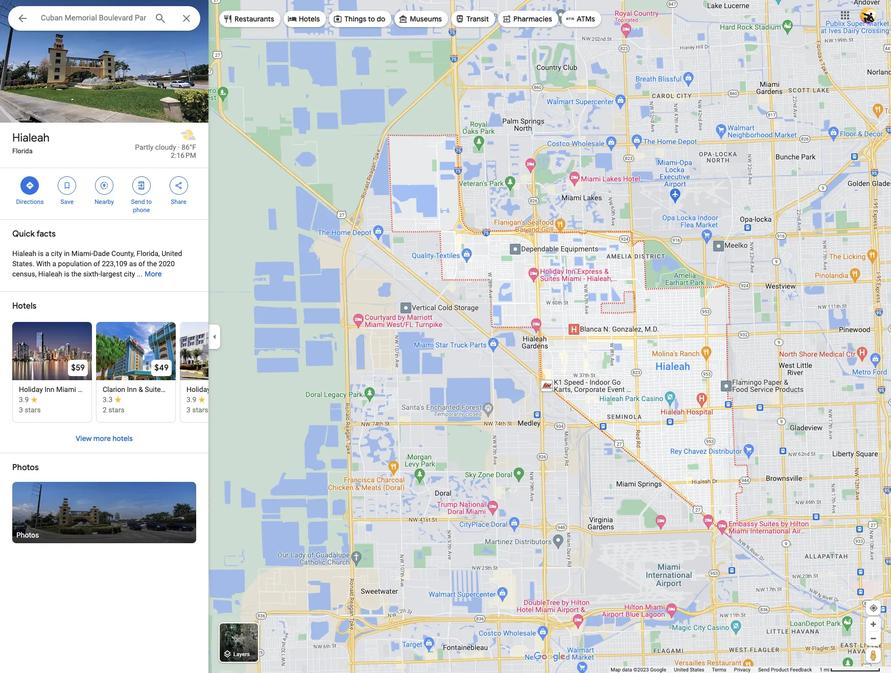 Task type: describe. For each thing, give the bounding box(es) containing it.
1 vertical spatial the
[[71, 270, 81, 278]]

$59
[[71, 363, 85, 373]]

census,
[[12, 270, 36, 278]]

photos button
[[12, 482, 196, 543]]

hotels inside button
[[299, 14, 320, 24]]

restaurants button
[[219, 7, 280, 31]]

2 3 stars from the left
[[187, 406, 208, 414]]

facts
[[36, 229, 56, 239]]

hialeah for hialeah is a city in miami-dade county, florida, united states. with a population of 223,109 as of the 2020 census, hialeah is the sixth-largest city ...
[[12, 249, 36, 258]]

united inside hialeah is a city in miami-dade county, florida, united states. with a population of 223,109 as of the 2020 census, hialeah is the sixth-largest city ...
[[162, 249, 182, 258]]

things to do
[[345, 14, 386, 24]]

©2023
[[634, 667, 649, 673]]

none field inside cuban memorial boulevard park field
[[41, 12, 146, 24]]

product
[[771, 667, 789, 673]]

send product feedback
[[759, 667, 812, 673]]

1 horizontal spatial city
[[124, 270, 135, 278]]

as
[[129, 260, 137, 268]]

2020
[[159, 260, 175, 268]]

largest
[[100, 270, 122, 278]]

2 3.9 from the left
[[187, 396, 197, 404]]

 search field
[[8, 6, 200, 33]]

send product feedback button
[[759, 667, 812, 673]]

0 vertical spatial the
[[147, 260, 157, 268]]

privacy button
[[734, 667, 751, 673]]

florida
[[12, 147, 33, 155]]

send to phone
[[131, 198, 152, 214]]

2:16 pm
[[171, 151, 196, 159]]

united states
[[674, 667, 705, 673]]

quick
[[12, 229, 35, 239]]

hialeah is a city in miami-dade county, florida, united states. with a population of 223,109 as of the 2020 census, hialeah is the sixth-largest city ...
[[12, 249, 182, 278]]

atms
[[577, 14, 595, 24]]

1
[[820, 667, 823, 673]]

1 3 stars from the left
[[19, 406, 41, 414]]

 button
[[8, 6, 37, 33]]

with
[[36, 260, 51, 268]]

quick facts
[[12, 229, 56, 239]]

1 mi button
[[820, 667, 881, 673]]

states.
[[12, 260, 34, 268]]

Cuban Memorial Boulevard Park field
[[8, 6, 200, 31]]

phone
[[133, 207, 150, 214]]


[[16, 11, 29, 26]]

restaurants
[[235, 14, 274, 24]]

do
[[377, 14, 386, 24]]

223,109
[[102, 260, 127, 268]]

to for phone
[[146, 198, 152, 206]]

2 3.9 stars image from the left
[[187, 395, 206, 405]]

hialeah main content
[[0, 0, 260, 673]]

hialeah florida
[[12, 131, 50, 155]]

partly
[[135, 143, 154, 151]]

show your location image
[[870, 604, 879, 613]]


[[100, 180, 109, 191]]

terms button
[[712, 667, 727, 673]]

1 of from the left
[[94, 260, 100, 268]]

dade
[[93, 249, 110, 258]]

sixth-
[[83, 270, 100, 278]]

2 of from the left
[[139, 260, 145, 268]]

states
[[690, 667, 705, 673]]

museums
[[410, 14, 442, 24]]

in
[[64, 249, 70, 258]]

county,
[[111, 249, 135, 258]]

google maps element
[[0, 0, 892, 673]]

terms
[[712, 667, 727, 673]]

0 vertical spatial a
[[45, 249, 49, 258]]



Task type: vqa. For each thing, say whether or not it's contained in the screenshot.


Task type: locate. For each thing, give the bounding box(es) containing it.
·
[[178, 143, 180, 151]]

partly cloudy · 86°f 2:16 pm
[[135, 143, 196, 159]]

is down population
[[64, 270, 70, 278]]

is up with
[[38, 249, 44, 258]]

1 stars from the left
[[25, 406, 41, 414]]

3.3 stars image
[[103, 395, 122, 405]]

directions
[[16, 198, 44, 206]]

to left do
[[368, 14, 375, 24]]

atms button
[[562, 7, 601, 31]]

1 horizontal spatial a
[[52, 260, 56, 268]]

united up 2020
[[162, 249, 182, 258]]

view more hotels
[[76, 434, 133, 443]]

cloudy
[[155, 143, 176, 151]]

to for do
[[368, 14, 375, 24]]

hotels button
[[284, 7, 326, 31]]


[[25, 180, 34, 191]]

mi
[[824, 667, 830, 673]]

1 horizontal spatial 3 stars
[[187, 406, 208, 414]]

zoom out image
[[870, 635, 878, 643]]

2 horizontal spatial stars
[[192, 406, 208, 414]]

collapse side panel image
[[209, 331, 220, 342]]

0 vertical spatial city
[[51, 249, 62, 258]]

86°f
[[182, 143, 196, 151]]

2 vertical spatial hialeah
[[38, 270, 62, 278]]

send inside send to phone
[[131, 198, 145, 206]]

1 mi
[[820, 667, 830, 673]]

save
[[61, 198, 74, 206]]

3.9 stars image
[[19, 395, 38, 405], [187, 395, 206, 405]]

layers
[[233, 651, 250, 658]]


[[62, 180, 72, 191]]

1 vertical spatial hotels
[[12, 301, 37, 311]]


[[174, 180, 183, 191]]

0 horizontal spatial hotels
[[12, 301, 37, 311]]

city left ...
[[124, 270, 135, 278]]

0 vertical spatial hotels
[[299, 14, 320, 24]]

0 horizontal spatial to
[[146, 198, 152, 206]]

1 horizontal spatial stars
[[109, 406, 125, 414]]

1 horizontal spatial is
[[64, 270, 70, 278]]

$49
[[155, 363, 169, 373]]

1 horizontal spatial of
[[139, 260, 145, 268]]

1 vertical spatial send
[[759, 667, 770, 673]]

2 3 from the left
[[187, 406, 191, 414]]

1 vertical spatial to
[[146, 198, 152, 206]]

hialeah down with
[[38, 270, 62, 278]]

1 vertical spatial united
[[674, 667, 689, 673]]

a right with
[[52, 260, 56, 268]]

things
[[345, 14, 367, 24]]


[[137, 180, 146, 191]]

2
[[103, 406, 107, 414]]

1 horizontal spatial 3
[[187, 406, 191, 414]]

map data ©2023 google
[[611, 667, 667, 673]]

of
[[94, 260, 100, 268], [139, 260, 145, 268]]

show street view coverage image
[[866, 648, 881, 663]]

hotels
[[113, 434, 133, 443]]

3 stars from the left
[[192, 406, 208, 414]]

united states button
[[674, 667, 705, 673]]

0 horizontal spatial send
[[131, 198, 145, 206]]

view more hotels button
[[65, 426, 143, 451]]

stars
[[25, 406, 41, 414], [109, 406, 125, 414], [192, 406, 208, 414]]

send for send product feedback
[[759, 667, 770, 673]]

footer
[[611, 667, 820, 673]]

hialeah up states.
[[12, 249, 36, 258]]

1 3 from the left
[[19, 406, 23, 414]]

3.3
[[103, 396, 113, 404]]

stars for $49
[[109, 406, 125, 414]]

send left the product
[[759, 667, 770, 673]]

more
[[145, 269, 162, 279]]

0 horizontal spatial united
[[162, 249, 182, 258]]

0 vertical spatial is
[[38, 249, 44, 258]]

0 horizontal spatial 3
[[19, 406, 23, 414]]

0 horizontal spatial is
[[38, 249, 44, 258]]

of right as
[[139, 260, 145, 268]]

send for send to phone
[[131, 198, 145, 206]]

the down population
[[71, 270, 81, 278]]

1 horizontal spatial hotels
[[299, 14, 320, 24]]

hialeah
[[12, 131, 50, 145], [12, 249, 36, 258], [38, 270, 62, 278]]

a up with
[[45, 249, 49, 258]]

1 3.9 from the left
[[19, 396, 29, 404]]

2 stars from the left
[[109, 406, 125, 414]]

the
[[147, 260, 157, 268], [71, 270, 81, 278]]

1 vertical spatial photos
[[16, 531, 39, 539]]

of down dade
[[94, 260, 100, 268]]

zoom in image
[[870, 621, 878, 628]]

send inside send product feedback button
[[759, 667, 770, 673]]

1 horizontal spatial united
[[674, 667, 689, 673]]

the up more
[[147, 260, 157, 268]]

None field
[[41, 12, 146, 24]]

hialeah for hialeah florida
[[12, 131, 50, 145]]

to inside button
[[368, 14, 375, 24]]

send
[[131, 198, 145, 206], [759, 667, 770, 673]]

feedback
[[790, 667, 812, 673]]

1 horizontal spatial 3.9
[[187, 396, 197, 404]]

more
[[93, 434, 111, 443]]

footer inside google maps element
[[611, 667, 820, 673]]

nearby
[[95, 198, 114, 206]]

pharmacies
[[514, 14, 552, 24]]

1 vertical spatial hialeah
[[12, 249, 36, 258]]

2 stars
[[103, 406, 125, 414]]

0 vertical spatial to
[[368, 14, 375, 24]]

stars for $59
[[25, 406, 41, 414]]

0 horizontal spatial the
[[71, 270, 81, 278]]

united
[[162, 249, 182, 258], [674, 667, 689, 673]]

photos
[[12, 463, 39, 473], [16, 531, 39, 539]]

data
[[622, 667, 632, 673]]

0 horizontal spatial 3.9
[[19, 396, 29, 404]]

1 vertical spatial city
[[124, 270, 135, 278]]

0 horizontal spatial city
[[51, 249, 62, 258]]

view
[[76, 434, 92, 443]]

is
[[38, 249, 44, 258], [64, 270, 70, 278]]

museums button
[[395, 7, 448, 31]]

1 horizontal spatial 3.9 stars image
[[187, 395, 206, 405]]

pharmacies button
[[498, 7, 559, 31]]

photos inside button
[[16, 531, 39, 539]]

google account: ben nelson  
(ben.nelson1980@gmail.com) image
[[860, 7, 877, 23]]

0 horizontal spatial 3.9 stars image
[[19, 395, 38, 405]]

...
[[137, 270, 143, 278]]

share
[[171, 198, 187, 206]]

3.9
[[19, 396, 29, 404], [187, 396, 197, 404]]

miami-
[[71, 249, 93, 258]]

3 stars
[[19, 406, 41, 414], [187, 406, 208, 414]]

florida,
[[137, 249, 160, 258]]

hialeah up florida
[[12, 131, 50, 145]]

0 vertical spatial send
[[131, 198, 145, 206]]

actions for hialeah region
[[0, 168, 209, 219]]

3
[[19, 406, 23, 414], [187, 406, 191, 414]]

hotels
[[299, 14, 320, 24], [12, 301, 37, 311]]

city
[[51, 249, 62, 258], [124, 270, 135, 278]]

0 horizontal spatial a
[[45, 249, 49, 258]]

1 horizontal spatial the
[[147, 260, 157, 268]]

a
[[45, 249, 49, 258], [52, 260, 56, 268]]

0 vertical spatial photos
[[12, 463, 39, 473]]

to up phone
[[146, 198, 152, 206]]

1 vertical spatial is
[[64, 270, 70, 278]]

0 vertical spatial united
[[162, 249, 182, 258]]

to inside send to phone
[[146, 198, 152, 206]]

hotels left things
[[299, 14, 320, 24]]

united inside button
[[674, 667, 689, 673]]

privacy
[[734, 667, 751, 673]]

0 horizontal spatial stars
[[25, 406, 41, 414]]

transit button
[[451, 7, 495, 31]]

hotels inside hialeah main content
[[12, 301, 37, 311]]

more button
[[145, 261, 162, 287]]

transit
[[467, 14, 489, 24]]

united left "states"
[[674, 667, 689, 673]]

0 horizontal spatial of
[[94, 260, 100, 268]]

1 horizontal spatial to
[[368, 14, 375, 24]]

google
[[650, 667, 667, 673]]

population
[[58, 260, 92, 268]]

hialeah weather image
[[180, 127, 196, 143]]

footer containing map data ©2023 google
[[611, 667, 820, 673]]

1 horizontal spatial send
[[759, 667, 770, 673]]

0 vertical spatial hialeah
[[12, 131, 50, 145]]

hotels down census,
[[12, 301, 37, 311]]

things to do button
[[329, 7, 392, 31]]

city left in
[[51, 249, 62, 258]]

1 vertical spatial a
[[52, 260, 56, 268]]

send up phone
[[131, 198, 145, 206]]

0 horizontal spatial 3 stars
[[19, 406, 41, 414]]

1 3.9 stars image from the left
[[19, 395, 38, 405]]

map
[[611, 667, 621, 673]]



